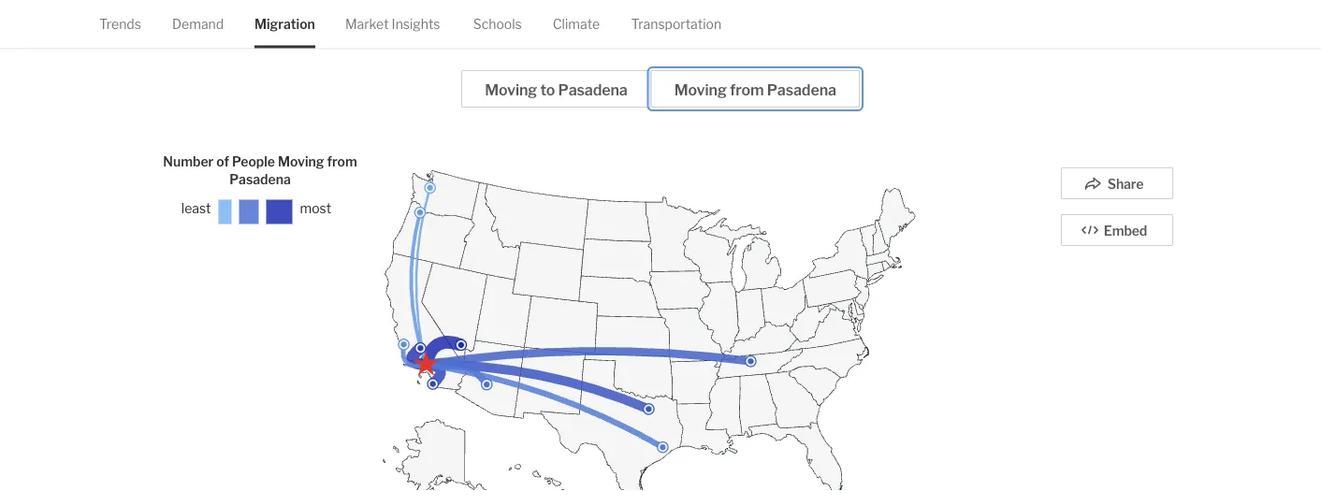 Task type: describe. For each thing, give the bounding box(es) containing it.
pasadena for moving from pasadena
[[767, 81, 837, 99]]

embed
[[1104, 224, 1148, 240]]

people
[[232, 154, 275, 170]]

moving from pasadena
[[675, 81, 837, 99]]

followed
[[264, 14, 324, 32]]

schools
[[473, 16, 522, 32]]

moving inside number of people moving from pasadena
[[278, 154, 324, 170]]

share button
[[1062, 168, 1174, 200]]

other
[[177, 14, 215, 32]]

market insights link
[[345, 0, 440, 48]]

by
[[327, 14, 344, 32]]

than
[[114, 14, 146, 32]]

insights
[[392, 16, 440, 32]]

moving to pasadena
[[485, 81, 628, 99]]

migration link
[[255, 0, 315, 48]]

moving for moving to
[[485, 81, 538, 99]]

any
[[149, 14, 174, 32]]

to
[[541, 81, 555, 99]]

moving for moving from
[[675, 81, 727, 99]]

embed button
[[1062, 215, 1174, 247]]

least
[[181, 201, 211, 217]]

share
[[1108, 177, 1144, 193]]

pasadena for moving to pasadena
[[558, 81, 628, 99]]

washington
[[437, 14, 521, 32]]

from inside number of people moving from pasadena
[[327, 154, 357, 170]]

chicago
[[347, 14, 404, 32]]

trends
[[99, 16, 141, 32]]

migration
[[255, 16, 315, 32]]

most
[[300, 201, 332, 217]]

more
[[535, 0, 572, 11]]



Task type: locate. For each thing, give the bounding box(es) containing it.
2 horizontal spatial pasadena
[[767, 81, 837, 99]]

moving down transportation link
[[675, 81, 727, 99]]

.
[[521, 14, 524, 32]]

2 horizontal spatial moving
[[675, 81, 727, 99]]

number of people moving from pasadena
[[163, 154, 357, 188]]

demand link
[[172, 0, 224, 48]]

climate link
[[553, 0, 600, 48]]

market insights
[[345, 16, 440, 32]]

1 horizontal spatial moving
[[485, 81, 538, 99]]

more than any other metro followed by
[[114, 0, 572, 32]]

1 vertical spatial from
[[327, 154, 357, 170]]

0 vertical spatial from
[[730, 81, 764, 99]]

market
[[345, 16, 389, 32]]

transportation link
[[631, 0, 722, 48]]

pasadena inside number of people moving from pasadena
[[230, 172, 291, 188]]

from
[[730, 81, 764, 99], [327, 154, 357, 170]]

pasadena
[[558, 81, 628, 99], [767, 81, 837, 99], [230, 172, 291, 188]]

metro
[[218, 14, 261, 32]]

moving
[[485, 81, 538, 99], [675, 81, 727, 99], [278, 154, 324, 170]]

of
[[217, 154, 229, 170]]

1 horizontal spatial from
[[730, 81, 764, 99]]

transportation
[[631, 16, 722, 32]]

chicago and washington .
[[347, 14, 524, 32]]

1 horizontal spatial pasadena
[[558, 81, 628, 99]]

moving right people
[[278, 154, 324, 170]]

and
[[408, 14, 434, 32]]

0 horizontal spatial pasadena
[[230, 172, 291, 188]]

demand
[[172, 16, 224, 32]]

0 horizontal spatial from
[[327, 154, 357, 170]]

moving left to
[[485, 81, 538, 99]]

trends link
[[99, 0, 141, 48]]

climate
[[553, 16, 600, 32]]

schools link
[[473, 0, 522, 48]]

0 horizontal spatial moving
[[278, 154, 324, 170]]

number
[[163, 154, 214, 170]]



Task type: vqa. For each thing, say whether or not it's contained in the screenshot.
the rightmost Pasadena
yes



